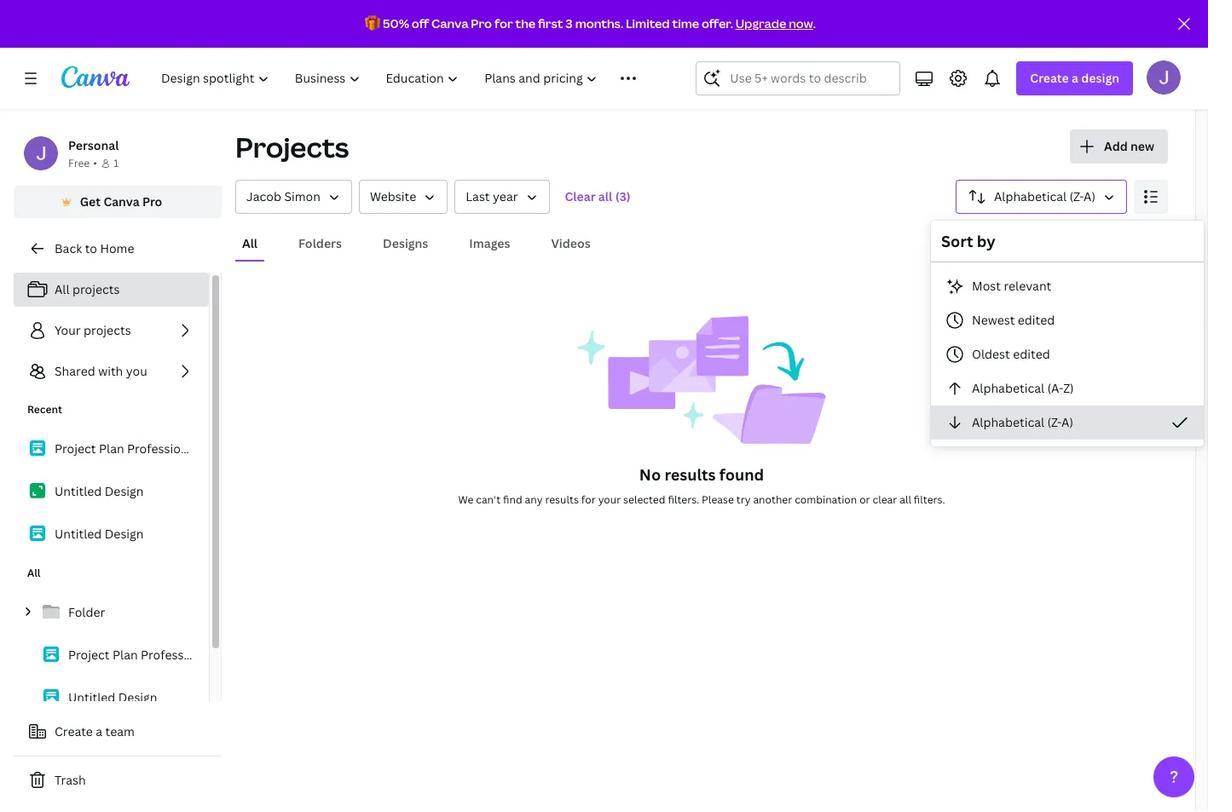 Task type: describe. For each thing, give the bounding box(es) containing it.
folder
[[68, 605, 105, 621]]

back
[[55, 241, 82, 257]]

recent
[[27, 403, 62, 417]]

2 filters. from the left
[[914, 493, 946, 507]]

the
[[516, 15, 536, 32]]

most relevant option
[[931, 270, 1204, 304]]

1 untitled design link from the top
[[14, 474, 209, 510]]

first
[[538, 15, 563, 32]]

create a design
[[1031, 70, 1120, 86]]

please
[[702, 493, 734, 507]]

alphabetical (z-a) inside option
[[972, 415, 1074, 431]]

list containing untitled design
[[14, 432, 209, 553]]

images button
[[463, 228, 517, 260]]

designs button
[[376, 228, 435, 260]]

selected
[[624, 493, 666, 507]]

alphabetical (z-a) option
[[931, 406, 1204, 440]]

back to home
[[55, 241, 134, 257]]

all projects link
[[14, 273, 209, 307]]

3
[[566, 15, 573, 32]]

alphabetical (a-z)
[[972, 380, 1074, 397]]

edited for oldest edited
[[1013, 346, 1051, 362]]

clear all (3) link
[[557, 180, 639, 214]]

with
[[98, 363, 123, 380]]

get canva pro button
[[14, 186, 222, 218]]

your
[[55, 322, 81, 339]]

alphabetical for 'alphabetical (a-z)' button
[[972, 380, 1045, 397]]

trash
[[55, 773, 86, 789]]

create a design button
[[1017, 61, 1134, 96]]

personal
[[68, 137, 119, 154]]

sort
[[942, 231, 974, 252]]

try
[[737, 493, 751, 507]]

add new
[[1105, 138, 1155, 154]]

all projects
[[55, 281, 120, 298]]

trash link
[[14, 764, 222, 798]]

0 vertical spatial (z-
[[1070, 188, 1084, 205]]

free
[[68, 156, 90, 171]]

•
[[93, 156, 97, 171]]

alphabetical (z-a) button
[[931, 406, 1204, 440]]

clear
[[873, 493, 898, 507]]

untitled design link for list containing folder
[[14, 681, 209, 716]]

all for the all button
[[242, 235, 258, 252]]

a for team
[[96, 724, 102, 740]]

add
[[1105, 138, 1128, 154]]

edited for newest edited
[[1018, 312, 1055, 328]]

0 horizontal spatial for
[[495, 15, 513, 32]]

get
[[80, 194, 101, 210]]

newest edited option
[[931, 304, 1204, 338]]

alphabetical for alphabetical (z-a) button
[[972, 415, 1045, 431]]

most
[[972, 278, 1001, 294]]

a) inside option
[[1062, 415, 1074, 431]]

simon
[[284, 188, 321, 205]]

0 vertical spatial a)
[[1084, 188, 1096, 205]]

we
[[458, 493, 474, 507]]

off
[[412, 15, 429, 32]]

jacob
[[246, 188, 281, 205]]

2 vertical spatial design
[[118, 690, 157, 706]]

list containing all projects
[[14, 273, 209, 389]]

shared with you link
[[14, 355, 209, 389]]

most relevant
[[972, 278, 1052, 294]]

Sort by button
[[956, 180, 1128, 214]]

free •
[[68, 156, 97, 171]]

alphabetical (a-z) option
[[931, 372, 1204, 406]]

0 vertical spatial untitled design
[[55, 484, 144, 500]]

clear
[[565, 188, 596, 205]]

website
[[370, 188, 416, 205]]

you
[[126, 363, 147, 380]]

Owner button
[[235, 180, 352, 214]]

can't
[[476, 493, 501, 507]]

last
[[466, 188, 490, 205]]

projects for your projects
[[84, 322, 131, 339]]

upgrade now button
[[736, 15, 813, 32]]

create a team button
[[14, 716, 222, 750]]

1
[[113, 156, 119, 171]]

0 vertical spatial design
[[105, 484, 144, 500]]

newest edited
[[972, 312, 1055, 328]]

videos
[[551, 235, 591, 252]]

2 vertical spatial untitled
[[68, 690, 115, 706]]

folders
[[299, 235, 342, 252]]

Date modified button
[[455, 180, 550, 214]]

any
[[525, 493, 543, 507]]

all button
[[235, 228, 264, 260]]

designs
[[383, 235, 428, 252]]

or
[[860, 493, 870, 507]]

oldest edited option
[[931, 338, 1204, 372]]

(3)
[[616, 188, 631, 205]]

oldest
[[972, 346, 1011, 362]]

untitled design for list containing folder
[[68, 690, 157, 706]]



Task type: vqa. For each thing, say whether or not it's contained in the screenshot.
1
yes



Task type: locate. For each thing, give the bounding box(es) containing it.
shared with you
[[55, 363, 147, 380]]

0 vertical spatial all
[[599, 188, 613, 205]]

alphabetical inside button
[[972, 380, 1045, 397]]

top level navigation element
[[150, 61, 655, 96], [150, 61, 655, 96]]

list
[[14, 273, 209, 389], [14, 432, 209, 553], [14, 595, 209, 759]]

untitled
[[55, 484, 102, 500], [55, 526, 102, 542], [68, 690, 115, 706]]

0 horizontal spatial (z-
[[1048, 415, 1062, 431]]

Search search field
[[730, 62, 867, 95]]

1 vertical spatial results
[[545, 493, 579, 507]]

by
[[977, 231, 996, 252]]

pro up back to home link
[[142, 194, 162, 210]]

months.
[[575, 15, 624, 32]]

alphabetical
[[995, 188, 1067, 205], [972, 380, 1045, 397], [972, 415, 1045, 431]]

newest
[[972, 312, 1015, 328]]

1 filters. from the left
[[668, 493, 700, 507]]

relevant
[[1004, 278, 1052, 294]]

alphabetical (z-a) up the by
[[995, 188, 1096, 205]]

0 horizontal spatial a
[[96, 724, 102, 740]]

1 horizontal spatial for
[[582, 493, 596, 507]]

1 vertical spatial untitled design link
[[14, 517, 209, 553]]

(z-
[[1070, 188, 1084, 205], [1048, 415, 1062, 431]]

last year
[[466, 188, 518, 205]]

jacob simon
[[246, 188, 321, 205]]

1 vertical spatial create
[[55, 724, 93, 740]]

0 vertical spatial alphabetical
[[995, 188, 1067, 205]]

clear all (3)
[[565, 188, 631, 205]]

1 vertical spatial untitled design
[[55, 526, 144, 542]]

a inside button
[[96, 724, 102, 740]]

1 horizontal spatial create
[[1031, 70, 1069, 86]]

z)
[[1064, 380, 1074, 397]]

2 horizontal spatial all
[[242, 235, 258, 252]]

new
[[1131, 138, 1155, 154]]

0 vertical spatial create
[[1031, 70, 1069, 86]]

0 vertical spatial pro
[[471, 15, 492, 32]]

year
[[493, 188, 518, 205]]

another
[[753, 493, 793, 507]]

a) down 'alphabetical (a-z)' button
[[1062, 415, 1074, 431]]

newest edited button
[[931, 304, 1204, 338]]

all
[[599, 188, 613, 205], [900, 493, 912, 507]]

home
[[100, 241, 134, 257]]

create for create a team
[[55, 724, 93, 740]]

projects right your
[[84, 322, 131, 339]]

team
[[105, 724, 135, 740]]

videos button
[[545, 228, 598, 260]]

create inside create a team button
[[55, 724, 93, 740]]

combination
[[795, 493, 857, 507]]

0 vertical spatial for
[[495, 15, 513, 32]]

edited
[[1018, 312, 1055, 328], [1013, 346, 1051, 362]]

(z- down (a-
[[1048, 415, 1062, 431]]

for left the
[[495, 15, 513, 32]]

all inside no results found we can't find any results for your selected filters. please try another combination or clear all filters.
[[900, 493, 912, 507]]

0 horizontal spatial filters.
[[668, 493, 700, 507]]

create a team
[[55, 724, 135, 740]]

0 vertical spatial projects
[[72, 281, 120, 298]]

0 vertical spatial alphabetical (z-a)
[[995, 188, 1096, 205]]

projects for all projects
[[72, 281, 120, 298]]

a)
[[1084, 188, 1096, 205], [1062, 415, 1074, 431]]

0 vertical spatial a
[[1072, 70, 1079, 86]]

projects inside your projects link
[[84, 322, 131, 339]]

a left team at the bottom left of the page
[[96, 724, 102, 740]]

edited up alphabetical (a-z)
[[1013, 346, 1051, 362]]

create inside create a design "dropdown button"
[[1031, 70, 1069, 86]]

offer.
[[702, 15, 733, 32]]

to
[[85, 241, 97, 257]]

0 horizontal spatial create
[[55, 724, 93, 740]]

now
[[789, 15, 813, 32]]

1 vertical spatial list
[[14, 432, 209, 553]]

2 vertical spatial untitled design
[[68, 690, 157, 706]]

(z- inside option
[[1048, 415, 1062, 431]]

no
[[640, 465, 661, 485]]

all
[[242, 235, 258, 252], [55, 281, 70, 298], [27, 566, 41, 581]]

0 horizontal spatial pro
[[142, 194, 162, 210]]

design
[[1082, 70, 1120, 86]]

design
[[105, 484, 144, 500], [105, 526, 144, 542], [118, 690, 157, 706]]

0 vertical spatial canva
[[432, 15, 469, 32]]

your
[[598, 493, 621, 507]]

canva right off on the left top of page
[[432, 15, 469, 32]]

1 vertical spatial alphabetical
[[972, 380, 1045, 397]]

alphabetical up the by
[[995, 188, 1067, 205]]

find
[[503, 493, 523, 507]]

0 horizontal spatial canva
[[104, 194, 140, 210]]

for
[[495, 15, 513, 32], [582, 493, 596, 507]]

1 vertical spatial a)
[[1062, 415, 1074, 431]]

a inside "dropdown button"
[[1072, 70, 1079, 86]]

canva inside get canva pro button
[[104, 194, 140, 210]]

0 vertical spatial untitled design link
[[14, 474, 209, 510]]

1 horizontal spatial all
[[900, 493, 912, 507]]

back to home link
[[14, 232, 222, 266]]

untitled design link for list containing untitled design
[[14, 517, 209, 553]]

upgrade
[[736, 15, 787, 32]]

a for design
[[1072, 70, 1079, 86]]

1 horizontal spatial (z-
[[1070, 188, 1084, 205]]

results right any
[[545, 493, 579, 507]]

1 horizontal spatial all
[[55, 281, 70, 298]]

projects
[[235, 129, 349, 165]]

shared
[[55, 363, 95, 380]]

folder link
[[14, 595, 209, 631]]

2 list from the top
[[14, 432, 209, 553]]

create left team at the bottom left of the page
[[55, 724, 93, 740]]

0 vertical spatial results
[[665, 465, 716, 485]]

1 vertical spatial alphabetical (z-a)
[[972, 415, 1074, 431]]

folders button
[[292, 228, 349, 260]]

1 horizontal spatial results
[[665, 465, 716, 485]]

2 vertical spatial all
[[27, 566, 41, 581]]

for left your
[[582, 493, 596, 507]]

images
[[469, 235, 510, 252]]

0 vertical spatial untitled
[[55, 484, 102, 500]]

1 vertical spatial untitled
[[55, 526, 102, 542]]

3 list from the top
[[14, 595, 209, 759]]

1 vertical spatial (z-
[[1048, 415, 1062, 431]]

1 vertical spatial for
[[582, 493, 596, 507]]

filters. right clear
[[914, 493, 946, 507]]

2 vertical spatial alphabetical
[[972, 415, 1045, 431]]

🎁
[[365, 15, 380, 32]]

1 vertical spatial a
[[96, 724, 102, 740]]

alphabetical inside option
[[972, 415, 1045, 431]]

1 vertical spatial canva
[[104, 194, 140, 210]]

2 vertical spatial untitled design link
[[14, 681, 209, 716]]

untitled design for list containing untitled design
[[55, 526, 144, 542]]

2 vertical spatial list
[[14, 595, 209, 759]]

filters. left 'please' on the right bottom of page
[[668, 493, 700, 507]]

filters.
[[668, 493, 700, 507], [914, 493, 946, 507]]

oldest edited button
[[931, 338, 1204, 372]]

all inside button
[[242, 235, 258, 252]]

🎁 50% off canva pro for the first 3 months. limited time offer. upgrade now .
[[365, 15, 816, 32]]

all inside clear all (3) link
[[599, 188, 613, 205]]

pro inside button
[[142, 194, 162, 210]]

.
[[813, 15, 816, 32]]

all inside list
[[55, 281, 70, 298]]

results
[[665, 465, 716, 485], [545, 493, 579, 507]]

pro left the
[[471, 15, 492, 32]]

0 horizontal spatial results
[[545, 493, 579, 507]]

1 horizontal spatial pro
[[471, 15, 492, 32]]

all right clear
[[900, 493, 912, 507]]

0 horizontal spatial a)
[[1062, 415, 1074, 431]]

2 untitled design link from the top
[[14, 517, 209, 553]]

projects
[[72, 281, 120, 298], [84, 322, 131, 339]]

1 vertical spatial design
[[105, 526, 144, 542]]

for inside no results found we can't find any results for your selected filters. please try another combination or clear all filters.
[[582, 493, 596, 507]]

1 vertical spatial pro
[[142, 194, 162, 210]]

0 vertical spatial all
[[242, 235, 258, 252]]

projects inside all projects link
[[72, 281, 120, 298]]

your projects
[[55, 322, 131, 339]]

most relevant button
[[931, 270, 1204, 304]]

all left (3)
[[599, 188, 613, 205]]

1 vertical spatial projects
[[84, 322, 131, 339]]

3 untitled design link from the top
[[14, 681, 209, 716]]

no results found we can't find any results for your selected filters. please try another combination or clear all filters.
[[458, 465, 946, 507]]

1 horizontal spatial a
[[1072, 70, 1079, 86]]

projects down back to home
[[72, 281, 120, 298]]

canva right get
[[104, 194, 140, 210]]

list containing folder
[[14, 595, 209, 759]]

Category button
[[359, 180, 448, 214]]

your projects link
[[14, 314, 209, 348]]

jacob simon image
[[1147, 61, 1181, 95]]

50%
[[383, 15, 409, 32]]

results up 'please' on the right bottom of page
[[665, 465, 716, 485]]

get canva pro
[[80, 194, 162, 210]]

a left design on the right top of the page
[[1072, 70, 1079, 86]]

create left design on the right top of the page
[[1031, 70, 1069, 86]]

create for create a design
[[1031, 70, 1069, 86]]

sort by list box
[[931, 270, 1204, 440]]

0 horizontal spatial all
[[599, 188, 613, 205]]

1 vertical spatial edited
[[1013, 346, 1051, 362]]

limited
[[626, 15, 670, 32]]

canva
[[432, 15, 469, 32], [104, 194, 140, 210]]

untitled design
[[55, 484, 144, 500], [55, 526, 144, 542], [68, 690, 157, 706]]

0 horizontal spatial all
[[27, 566, 41, 581]]

time
[[673, 15, 699, 32]]

add new button
[[1070, 130, 1169, 164]]

1 horizontal spatial canva
[[432, 15, 469, 32]]

alphabetical (a-z) button
[[931, 372, 1204, 406]]

all for all projects
[[55, 281, 70, 298]]

1 horizontal spatial a)
[[1084, 188, 1096, 205]]

1 vertical spatial all
[[55, 281, 70, 298]]

pro
[[471, 15, 492, 32], [142, 194, 162, 210]]

alphabetical down alphabetical (a-z)
[[972, 415, 1045, 431]]

1 vertical spatial all
[[900, 493, 912, 507]]

None search field
[[696, 61, 901, 96]]

edited down the relevant at the right top of page
[[1018, 312, 1055, 328]]

(z- down add new dropdown button
[[1070, 188, 1084, 205]]

alphabetical (z-a) down alphabetical (a-z)
[[972, 415, 1074, 431]]

(a-
[[1048, 380, 1064, 397]]

oldest edited
[[972, 346, 1051, 362]]

a
[[1072, 70, 1079, 86], [96, 724, 102, 740]]

1 horizontal spatial filters.
[[914, 493, 946, 507]]

0 vertical spatial list
[[14, 273, 209, 389]]

found
[[720, 465, 764, 485]]

alphabetical down oldest edited
[[972, 380, 1045, 397]]

0 vertical spatial edited
[[1018, 312, 1055, 328]]

a) down add new dropdown button
[[1084, 188, 1096, 205]]

1 list from the top
[[14, 273, 209, 389]]



